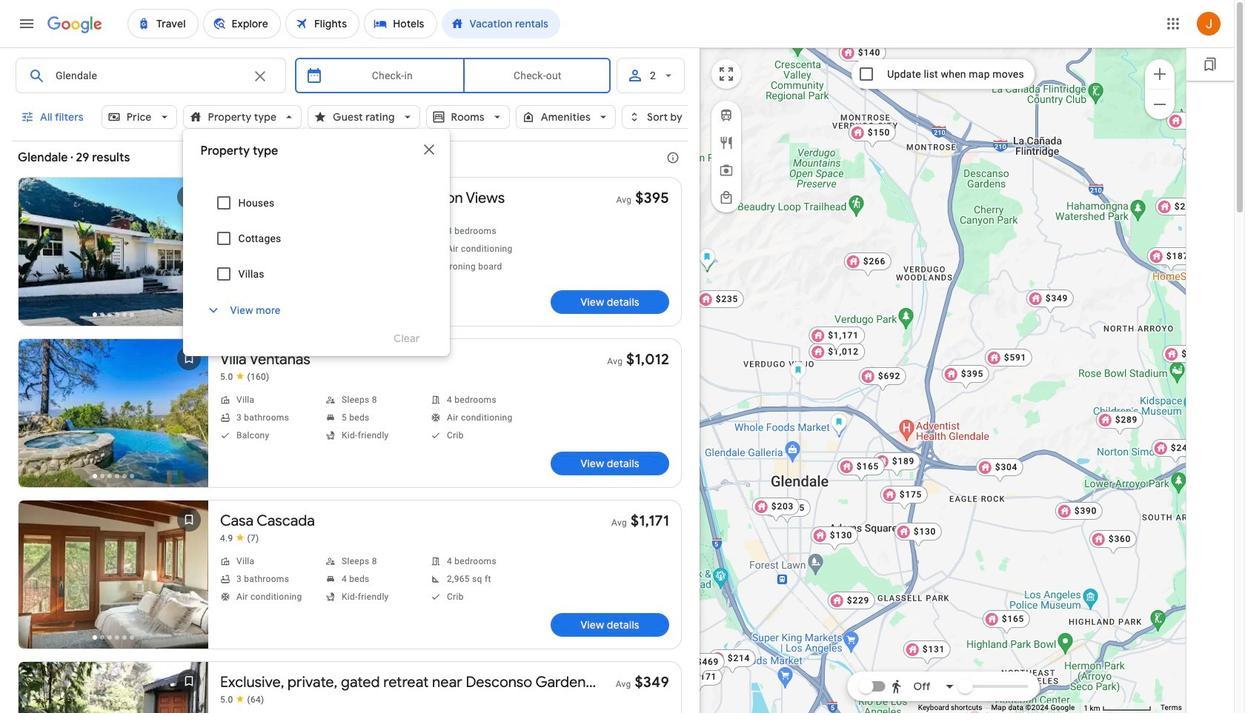 Task type: locate. For each thing, give the bounding box(es) containing it.
photos list for back image for next icon
[[19, 178, 208, 341]]

main menu image
[[18, 15, 36, 33]]

Search for places, hotels and more text field
[[55, 59, 242, 93]]

0 vertical spatial next image
[[171, 399, 207, 434]]

next image down "save casa cascada to collection" image on the left of page
[[171, 561, 207, 596]]

next image
[[171, 399, 207, 434], [171, 561, 207, 596]]

1 photo 1 image from the top
[[19, 178, 208, 326]]

filters form
[[12, 47, 708, 357]]

4 photos list from the top
[[19, 663, 208, 714]]

next image down save villa ventanas to collection image
[[171, 399, 207, 434]]

2 back image from the top
[[20, 399, 56, 434]]

photo 1 image for back image corresponding to save villa ventanas to collection image's next image
[[19, 340, 208, 488]]

save casa cascada to collection image
[[171, 503, 207, 538]]

muffin can stop us image
[[790, 361, 807, 385]]

2 next image from the top
[[171, 561, 207, 596]]

photo 1 image for back icon
[[19, 501, 208, 649]]

2 photos list from the top
[[19, 340, 208, 503]]

next image for "save casa cascada to collection" image on the left of page
[[171, 561, 207, 596]]

save villa ventanas to collection image
[[171, 341, 207, 377]]

back image
[[20, 237, 56, 273], [20, 399, 56, 434]]

1 next image from the top
[[171, 399, 207, 434]]

view larger map image
[[718, 65, 735, 83]]

5 out of 5 stars from 64 reviews image
[[220, 695, 264, 707]]

1 vertical spatial back image
[[20, 399, 56, 434]]

1 back image from the top
[[20, 237, 56, 273]]

photo 1 image
[[19, 178, 208, 326], [19, 340, 208, 488], [19, 501, 208, 649], [19, 663, 208, 714]]

1 vertical spatial next image
[[171, 561, 207, 596]]

0 vertical spatial back image
[[20, 237, 56, 273]]

3 photos list from the top
[[19, 501, 208, 664]]

photos list
[[19, 178, 208, 341], [19, 340, 208, 503], [19, 501, 208, 664], [19, 663, 208, 714]]

3 photo 1 image from the top
[[19, 501, 208, 649]]

1 photos list from the top
[[19, 178, 208, 341]]

back image
[[20, 561, 56, 596]]

2 photo 1 image from the top
[[19, 340, 208, 488]]

zoom out map image
[[1151, 95, 1169, 113]]



Task type: vqa. For each thing, say whether or not it's contained in the screenshot.
Ave N
no



Task type: describe. For each thing, give the bounding box(es) containing it.
learn more about these results image
[[655, 140, 691, 176]]

next image for save villa ventanas to collection image
[[171, 399, 207, 434]]

clear image
[[251, 67, 269, 85]]

next image
[[171, 237, 207, 273]]

5 out of 5 stars from 160 reviews image
[[220, 371, 270, 383]]

map region
[[700, 47, 1187, 714]]

close dialog image
[[420, 141, 438, 159]]

beautiful house in the hills, $300 image
[[1183, 145, 1231, 170]]

zoom in map image
[[1151, 65, 1169, 83]]

brand park image
[[698, 248, 715, 272]]

Check-in text field
[[332, 59, 453, 93]]

photos list for back icon
[[19, 501, 208, 664]]

save exclusive, private, gated retreat near desconso gardens and rose bowl to collection image
[[171, 664, 207, 700]]

save tree house serenity retreat. canyon views to collection image
[[171, 179, 207, 215]]

back image for save villa ventanas to collection image's next image
[[20, 399, 56, 434]]

back image for next icon
[[20, 237, 56, 273]]

whole foods market image
[[830, 413, 847, 437]]

photos list for back image corresponding to save villa ventanas to collection image's next image
[[19, 340, 208, 503]]

4 photo 1 image from the top
[[19, 663, 208, 714]]

Check-out text field
[[477, 59, 599, 93]]

photo 1 image for back image for next icon
[[19, 178, 208, 326]]

the clara image
[[845, 353, 851, 358]]

4.9 out of 5 stars from 7 reviews image
[[220, 533, 259, 545]]



